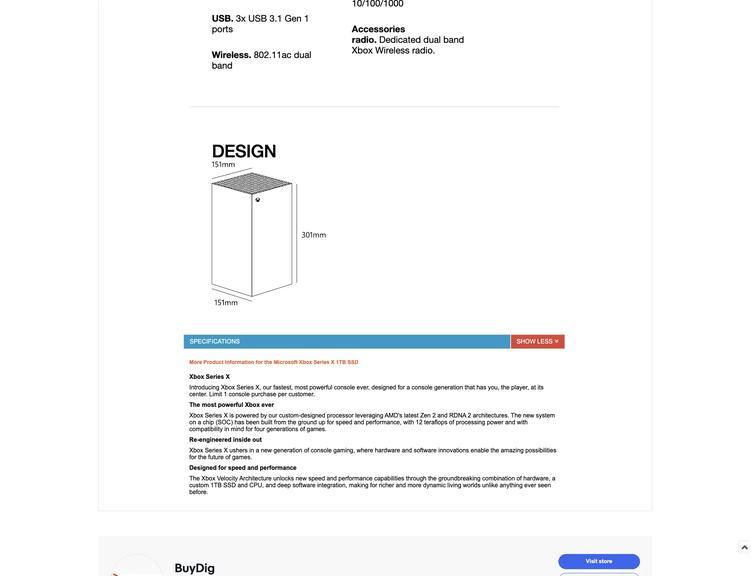 Task type: describe. For each thing, give the bounding box(es) containing it.
visit
[[586, 558, 598, 565]]

visit store link
[[558, 555, 640, 570]]



Task type: locate. For each thing, give the bounding box(es) containing it.
visit store
[[586, 558, 612, 565]]

store
[[599, 558, 612, 565]]



Task type: vqa. For each thing, say whether or not it's contained in the screenshot.
MGA for Rock Angelz Cloe MGA Bratz Girlz Doll Shoes Red Boots (B)
no



